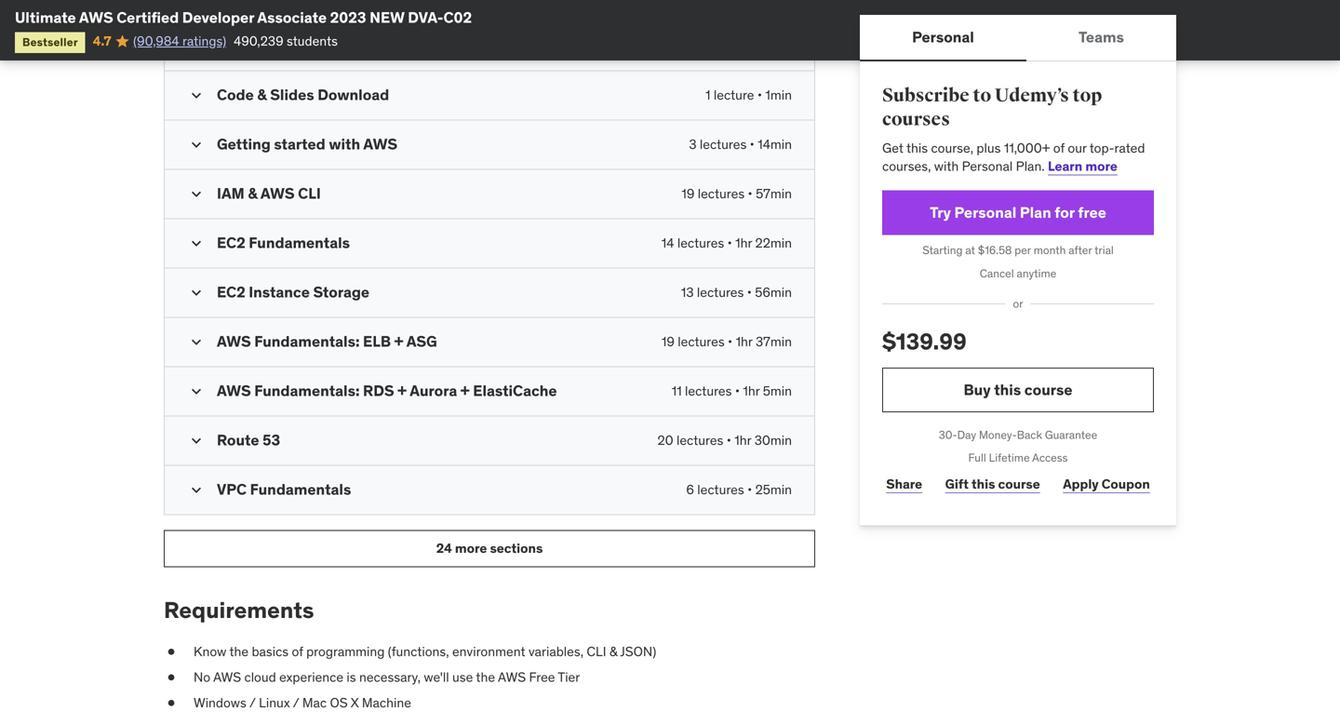 Task type: describe. For each thing, give the bounding box(es) containing it.
teams
[[1079, 27, 1124, 46]]

1hr for aws fundamentals: elb + asg
[[736, 333, 753, 350]]

sections
[[490, 540, 543, 557]]

11
[[672, 383, 682, 399]]

aws up 'route'
[[217, 381, 251, 400]]

to
[[973, 84, 991, 107]]

53
[[263, 431, 280, 450]]

storage
[[313, 283, 370, 302]]

0 vertical spatial cli
[[298, 184, 321, 203]]

small image for aws
[[187, 382, 206, 401]]

1
[[706, 87, 711, 103]]

3 lectures • 14min
[[689, 136, 792, 153]]

14min
[[758, 136, 792, 153]]

subscribe
[[882, 84, 970, 107]]

+ for aurora
[[398, 381, 407, 400]]

13
[[681, 284, 694, 301]]

associate
[[257, 8, 327, 27]]

rds
[[363, 381, 394, 400]]

6 lectures • 25min
[[686, 481, 792, 498]]

30-day money-back guarantee full lifetime access
[[939, 428, 1098, 465]]

course inside gift this course link
[[998, 476, 1040, 492]]

course inside $139.99 buy this course
[[1025, 380, 1073, 399]]

fundamentals for vpc fundamentals
[[250, 480, 351, 499]]

ec2 for ec2 instance storage
[[217, 283, 245, 302]]

try
[[930, 203, 951, 222]]

+ right the aurora
[[461, 381, 470, 400]]

day
[[957, 428, 976, 442]]

gift this course
[[945, 476, 1040, 492]]

this for course,
[[907, 139, 928, 156]]

learn more link
[[1048, 158, 1118, 174]]

lectures for ec2 instance storage
[[697, 284, 744, 301]]

linux
[[259, 694, 290, 711]]

aws down download
[[363, 135, 397, 154]]

developer
[[182, 8, 254, 27]]

30min
[[755, 432, 792, 449]]

os
[[330, 694, 348, 711]]

courses,
[[882, 158, 931, 174]]

certified
[[117, 8, 179, 27]]

2023
[[330, 8, 366, 27]]

requirements
[[164, 596, 314, 624]]

guarantee
[[1045, 428, 1098, 442]]

• left 30min
[[727, 432, 731, 449]]

buy
[[964, 380, 991, 399]]

use
[[452, 669, 473, 685]]

trial
[[1095, 243, 1114, 257]]

aws down instance
[[217, 332, 251, 351]]

ratings)
[[182, 32, 226, 49]]

elasticache
[[473, 381, 557, 400]]

mac
[[302, 694, 327, 711]]

code
[[217, 85, 254, 104]]

22min
[[755, 235, 792, 251]]

for
[[1055, 203, 1075, 222]]

small image for ec2 fundamentals
[[187, 234, 206, 253]]

route
[[217, 431, 259, 450]]

• left 22min
[[727, 235, 732, 251]]

plan
[[1020, 203, 1051, 222]]

environment
[[452, 643, 525, 660]]

share
[[886, 476, 923, 492]]

get this course, plus 11,000+ of our top-rated courses, with personal plan.
[[882, 139, 1145, 174]]

1 vertical spatial of
[[292, 643, 303, 660]]

11,000+
[[1004, 139, 1050, 156]]

aws left free
[[498, 669, 526, 685]]

new
[[370, 8, 405, 27]]

1 vertical spatial cli
[[587, 643, 606, 660]]

(90,984
[[133, 32, 179, 49]]

0 vertical spatial the
[[229, 643, 249, 660]]

56min
[[755, 284, 792, 301]]

ec2 for ec2 fundamentals
[[217, 233, 245, 252]]

apply coupon
[[1063, 476, 1150, 492]]

instance
[[249, 283, 310, 302]]

personal button
[[860, 15, 1027, 60]]

490,239
[[234, 32, 284, 49]]

• for aws
[[748, 185, 753, 202]]

small image for ec2 instance storage
[[187, 284, 206, 302]]

or
[[1013, 297, 1023, 311]]

iam & aws cli
[[217, 184, 321, 203]]

variables,
[[529, 643, 584, 660]]

xsmall image for about
[[187, 30, 202, 48]]

24
[[436, 540, 452, 557]]

this inside $139.99 buy this course
[[994, 380, 1021, 399]]

vpc
[[217, 480, 247, 499]]

no
[[194, 669, 210, 685]]

vpc fundamentals
[[217, 480, 351, 499]]

lectures for getting started with aws
[[700, 136, 747, 153]]

windows / linux / mac os x machine
[[194, 694, 411, 711]]

$139.99 buy this course
[[882, 328, 1073, 399]]

with inside get this course, plus 11,000+ of our top-rated courses, with personal plan.
[[934, 158, 959, 174]]

rated
[[1115, 139, 1145, 156]]

starting at $16.58 per month after trial cancel anytime
[[923, 243, 1114, 280]]

access
[[1032, 451, 1068, 465]]

know the basics of programming (functions, environment variables, cli & json)
[[194, 643, 656, 660]]

buy this course button
[[882, 368, 1154, 412]]

full
[[968, 451, 986, 465]]

courses
[[882, 108, 950, 131]]

• for with
[[750, 136, 755, 153]]

plus
[[977, 139, 1001, 156]]

slides
[[270, 85, 314, 104]]

route 53
[[217, 431, 280, 450]]

24 more sections
[[436, 540, 543, 557]]

share button
[[882, 466, 926, 503]]

& for aws
[[248, 184, 258, 203]]

windows
[[194, 694, 246, 711]]

download
[[318, 85, 389, 104]]

(functions,
[[388, 643, 449, 660]]

gift
[[945, 476, 969, 492]]

more for learn
[[1086, 158, 1118, 174]]

3
[[689, 136, 697, 153]]

xsmall image for no aws cloud experience is necessary, we'll use the aws free tier
[[164, 643, 179, 661]]

37min
[[756, 333, 792, 350]]

$139.99
[[882, 328, 967, 355]]

tier
[[558, 669, 580, 685]]

1 horizontal spatial the
[[476, 669, 495, 685]]



Task type: locate. For each thing, give the bounding box(es) containing it.
• left 5min
[[735, 383, 740, 399]]

2 vertical spatial this
[[972, 476, 995, 492]]

2 small image from the top
[[187, 234, 206, 253]]

tab list
[[860, 15, 1176, 61]]

0 vertical spatial ec2
[[217, 233, 245, 252]]

x
[[351, 694, 359, 711]]

13 lectures • 56min
[[681, 284, 792, 301]]

small image for getting started with aws
[[187, 136, 206, 154]]

aws
[[79, 8, 113, 27], [363, 135, 397, 154], [261, 184, 295, 203], [217, 332, 251, 351], [217, 381, 251, 400], [213, 669, 241, 685], [498, 669, 526, 685]]

ec2 down iam
[[217, 233, 245, 252]]

the right use
[[476, 669, 495, 685]]

small image for vpc
[[187, 481, 206, 499]]

1 lecture • 1min
[[706, 87, 792, 103]]

the
[[229, 643, 249, 660], [476, 669, 495, 685]]

this up 'courses,'
[[907, 139, 928, 156]]

0 vertical spatial fundamentals
[[249, 233, 350, 252]]

& left json)
[[610, 643, 618, 660]]

this inside get this course, plus 11,000+ of our top-rated courses, with personal plan.
[[907, 139, 928, 156]]

no aws cloud experience is necessary, we'll use the aws free tier
[[194, 669, 580, 685]]

• for rds
[[735, 383, 740, 399]]

1hr left 30min
[[735, 432, 751, 449]]

19 for aws fundamentals: elb + asg
[[662, 333, 675, 350]]

your
[[255, 30, 280, 47]]

the right know
[[229, 643, 249, 660]]

1 horizontal spatial of
[[1053, 139, 1065, 156]]

aurora
[[410, 381, 457, 400]]

apply
[[1063, 476, 1099, 492]]

5 small image from the top
[[187, 481, 206, 499]]

lectures right 13
[[697, 284, 744, 301]]

19 lectures • 57min
[[682, 185, 792, 202]]

ultimate aws certified developer associate 2023 new dva-c02
[[15, 8, 472, 27]]

cli down getting started with aws
[[298, 184, 321, 203]]

personal up $16.58
[[954, 203, 1017, 222]]

2 vertical spatial xsmall image
[[164, 668, 179, 687]]

14 lectures • 1hr 22min
[[662, 235, 792, 251]]

20 lectures • 1hr 30min
[[658, 432, 792, 449]]

course down lifetime
[[998, 476, 1040, 492]]

& right code
[[257, 85, 267, 104]]

lectures for iam & aws cli
[[698, 185, 745, 202]]

cli right variables, at bottom left
[[587, 643, 606, 660]]

starting
[[923, 243, 963, 257]]

lectures right 3
[[700, 136, 747, 153]]

lectures for aws fundamentals: rds + aurora + elasticache
[[685, 383, 732, 399]]

0 vertical spatial &
[[257, 85, 267, 104]]

cloud
[[244, 669, 276, 685]]

2 vertical spatial personal
[[954, 203, 1017, 222]]

14
[[662, 235, 674, 251]]

know
[[194, 643, 227, 660]]

1 vertical spatial fundamentals
[[250, 480, 351, 499]]

0 vertical spatial personal
[[912, 27, 974, 46]]

fundamentals: for rds
[[254, 381, 360, 400]]

we'll
[[424, 669, 449, 685]]

1 horizontal spatial cli
[[587, 643, 606, 660]]

lectures right 14
[[677, 235, 724, 251]]

1 small image from the top
[[187, 86, 206, 105]]

2 fundamentals: from the top
[[254, 381, 360, 400]]

of left our
[[1053, 139, 1065, 156]]

xsmall image down 'developer'
[[187, 30, 202, 48]]

• for slides
[[757, 87, 762, 103]]

personal inside "link"
[[954, 203, 1017, 222]]

0 vertical spatial xsmall image
[[187, 30, 202, 48]]

• left 25min
[[747, 481, 752, 498]]

at
[[965, 243, 975, 257]]

started
[[274, 135, 326, 154]]

1 fundamentals: from the top
[[254, 332, 360, 351]]

of inside get this course, plus 11,000+ of our top-rated courses, with personal plan.
[[1053, 139, 1065, 156]]

lectures right 6
[[697, 481, 744, 498]]

course
[[1025, 380, 1073, 399], [998, 476, 1040, 492]]

lectures for aws fundamentals: elb + asg
[[678, 333, 725, 350]]

0 horizontal spatial xsmall image
[[164, 694, 179, 712]]

ec2
[[217, 233, 245, 252], [217, 283, 245, 302]]

2 ec2 from the top
[[217, 283, 245, 302]]

instructor
[[283, 30, 340, 47]]

fundamentals down 53
[[250, 480, 351, 499]]

& for slides
[[257, 85, 267, 104]]

learn
[[1048, 158, 1083, 174]]

fundamentals: for elb
[[254, 332, 360, 351]]

xsmall image left know
[[164, 643, 179, 661]]

1hr for route 53
[[735, 432, 751, 449]]

machine
[[362, 694, 411, 711]]

1 vertical spatial with
[[934, 158, 959, 174]]

$16.58
[[978, 243, 1012, 257]]

tab list containing personal
[[860, 15, 1176, 61]]

1 vertical spatial course
[[998, 476, 1040, 492]]

top-
[[1090, 139, 1115, 156]]

xsmall image left no on the left bottom of the page
[[164, 668, 179, 687]]

1 horizontal spatial with
[[934, 158, 959, 174]]

lectures down 13
[[678, 333, 725, 350]]

(90,984 ratings)
[[133, 32, 226, 49]]

0 horizontal spatial more
[[455, 540, 487, 557]]

/
[[249, 694, 256, 711], [293, 694, 299, 711]]

more down top-
[[1086, 158, 1118, 174]]

lectures right the 11
[[685, 383, 732, 399]]

with right "started"
[[329, 135, 360, 154]]

lectures for ec2 fundamentals
[[677, 235, 724, 251]]

per
[[1015, 243, 1031, 257]]

1 vertical spatial this
[[994, 380, 1021, 399]]

fundamentals up ec2 instance storage
[[249, 233, 350, 252]]

about
[[217, 30, 252, 47]]

small image for iam
[[187, 185, 206, 203]]

1 / from the left
[[249, 694, 256, 711]]

+ right elb
[[394, 332, 404, 351]]

0 vertical spatial this
[[907, 139, 928, 156]]

0 vertical spatial 19
[[682, 185, 695, 202]]

dva-
[[408, 8, 443, 27]]

xsmall image
[[187, 0, 202, 15], [164, 643, 179, 661], [164, 668, 179, 687]]

1 vertical spatial xsmall image
[[164, 643, 179, 661]]

c02
[[443, 8, 472, 27]]

30-
[[939, 428, 957, 442]]

our
[[1068, 139, 1087, 156]]

is
[[347, 669, 356, 685]]

with down "course,"
[[934, 158, 959, 174]]

24 more sections button
[[164, 530, 815, 567]]

1 vertical spatial more
[[455, 540, 487, 557]]

aws right iam
[[261, 184, 295, 203]]

personal inside get this course, plus 11,000+ of our top-rated courses, with personal plan.
[[962, 158, 1013, 174]]

/ left linux
[[249, 694, 256, 711]]

20
[[658, 432, 673, 449]]

2 / from the left
[[293, 694, 299, 711]]

month
[[1034, 243, 1066, 257]]

xsmall image for windows
[[164, 694, 179, 712]]

1 horizontal spatial 19
[[682, 185, 695, 202]]

about your instructor
[[217, 30, 340, 47]]

money-
[[979, 428, 1017, 442]]

1 small image from the top
[[187, 136, 206, 154]]

more inside 24 more sections button
[[455, 540, 487, 557]]

1hr left 5min
[[743, 383, 760, 399]]

anytime
[[1017, 266, 1057, 280]]

fundamentals: down aws fundamentals: elb + asg
[[254, 381, 360, 400]]

try personal plan for free link
[[882, 190, 1154, 235]]

0 vertical spatial fundamentals:
[[254, 332, 360, 351]]

this right the buy
[[994, 380, 1021, 399]]

1 vertical spatial xsmall image
[[164, 694, 179, 712]]

fundamentals: down ec2 instance storage
[[254, 332, 360, 351]]

code & slides download
[[217, 85, 389, 104]]

1 horizontal spatial more
[[1086, 158, 1118, 174]]

personal inside 'button'
[[912, 27, 974, 46]]

4 small image from the top
[[187, 432, 206, 450]]

1hr left 37min
[[736, 333, 753, 350]]

xsmall image for about your instructor
[[187, 0, 202, 15]]

19
[[682, 185, 695, 202], [662, 333, 675, 350]]

490,239 students
[[234, 32, 338, 49]]

57min
[[756, 185, 792, 202]]

lectures up '14 lectures • 1hr 22min'
[[698, 185, 745, 202]]

aws up 4.7 at the top left of the page
[[79, 8, 113, 27]]

0 horizontal spatial of
[[292, 643, 303, 660]]

course up back
[[1025, 380, 1073, 399]]

free
[[1078, 203, 1107, 222]]

this inside gift this course link
[[972, 476, 995, 492]]

json)
[[620, 643, 656, 660]]

0 vertical spatial of
[[1053, 139, 1065, 156]]

iam
[[217, 184, 245, 203]]

0 vertical spatial course
[[1025, 380, 1073, 399]]

1hr
[[735, 235, 752, 251], [736, 333, 753, 350], [743, 383, 760, 399], [735, 432, 751, 449]]

course,
[[931, 139, 974, 156]]

1 vertical spatial &
[[248, 184, 258, 203]]

small image
[[187, 86, 206, 105], [187, 185, 206, 203], [187, 382, 206, 401], [187, 432, 206, 450], [187, 481, 206, 499]]

1 vertical spatial 19
[[662, 333, 675, 350]]

1hr for aws fundamentals: rds + aurora + elasticache
[[743, 383, 760, 399]]

small image for aws fundamentals: elb + asg
[[187, 333, 206, 351]]

+ right "rds"
[[398, 381, 407, 400]]

xsmall image left windows
[[164, 694, 179, 712]]

lectures for vpc fundamentals
[[697, 481, 744, 498]]

ec2 fundamentals
[[217, 233, 350, 252]]

1hr left 22min
[[735, 235, 752, 251]]

0 vertical spatial with
[[329, 135, 360, 154]]

• left 37min
[[728, 333, 733, 350]]

• for elb
[[728, 333, 733, 350]]

• left 57min
[[748, 185, 753, 202]]

1 horizontal spatial xsmall image
[[187, 30, 202, 48]]

personal up subscribe
[[912, 27, 974, 46]]

0 horizontal spatial 19
[[662, 333, 675, 350]]

4.7
[[93, 32, 111, 49]]

19 for iam & aws cli
[[682, 185, 695, 202]]

aws right no on the left bottom of the page
[[213, 669, 241, 685]]

more right 24
[[455, 540, 487, 557]]

of right basics
[[292, 643, 303, 660]]

more for 24
[[455, 540, 487, 557]]

bestseller
[[22, 35, 78, 49]]

this right 'gift'
[[972, 476, 995, 492]]

19 down 3
[[682, 185, 695, 202]]

1 vertical spatial fundamentals:
[[254, 381, 360, 400]]

• left 1min
[[757, 87, 762, 103]]

1 ec2 from the top
[[217, 233, 245, 252]]

1 vertical spatial personal
[[962, 158, 1013, 174]]

1hr for ec2 fundamentals
[[735, 235, 752, 251]]

19 lectures • 1hr 37min
[[662, 333, 792, 350]]

0 horizontal spatial with
[[329, 135, 360, 154]]

0 horizontal spatial cli
[[298, 184, 321, 203]]

5min
[[763, 383, 792, 399]]

0 horizontal spatial the
[[229, 643, 249, 660]]

xsmall image
[[187, 30, 202, 48], [164, 694, 179, 712]]

subscribe to udemy's top courses
[[882, 84, 1102, 131]]

teams button
[[1027, 15, 1176, 60]]

personal down plus
[[962, 158, 1013, 174]]

• left 14min
[[750, 136, 755, 153]]

back
[[1017, 428, 1042, 442]]

+ for asg
[[394, 332, 404, 351]]

1 horizontal spatial /
[[293, 694, 299, 711]]

1 vertical spatial ec2
[[217, 283, 245, 302]]

necessary,
[[359, 669, 421, 685]]

3 small image from the top
[[187, 382, 206, 401]]

more
[[1086, 158, 1118, 174], [455, 540, 487, 557]]

xsmall image up ratings)
[[187, 0, 202, 15]]

lectures for route 53
[[677, 432, 724, 449]]

• left 56min on the right top
[[747, 284, 752, 301]]

& right iam
[[248, 184, 258, 203]]

small image for route
[[187, 432, 206, 450]]

fundamentals for ec2 fundamentals
[[249, 233, 350, 252]]

this for course
[[972, 476, 995, 492]]

small image
[[187, 136, 206, 154], [187, 234, 206, 253], [187, 284, 206, 302], [187, 333, 206, 351]]

19 up the 11
[[662, 333, 675, 350]]

0 vertical spatial xsmall image
[[187, 0, 202, 15]]

ec2 left instance
[[217, 283, 245, 302]]

0 vertical spatial more
[[1086, 158, 1118, 174]]

small image for code
[[187, 86, 206, 105]]

/ left the "mac"
[[293, 694, 299, 711]]

1 vertical spatial the
[[476, 669, 495, 685]]

3 small image from the top
[[187, 284, 206, 302]]

2 small image from the top
[[187, 185, 206, 203]]

ultimate
[[15, 8, 76, 27]]

1min
[[765, 87, 792, 103]]

lectures right 20 on the bottom
[[677, 432, 724, 449]]

2 vertical spatial &
[[610, 643, 618, 660]]

0 horizontal spatial /
[[249, 694, 256, 711]]

4 small image from the top
[[187, 333, 206, 351]]

• for storage
[[747, 284, 752, 301]]

udemy's
[[995, 84, 1069, 107]]



Task type: vqa. For each thing, say whether or not it's contained in the screenshot.
•
yes



